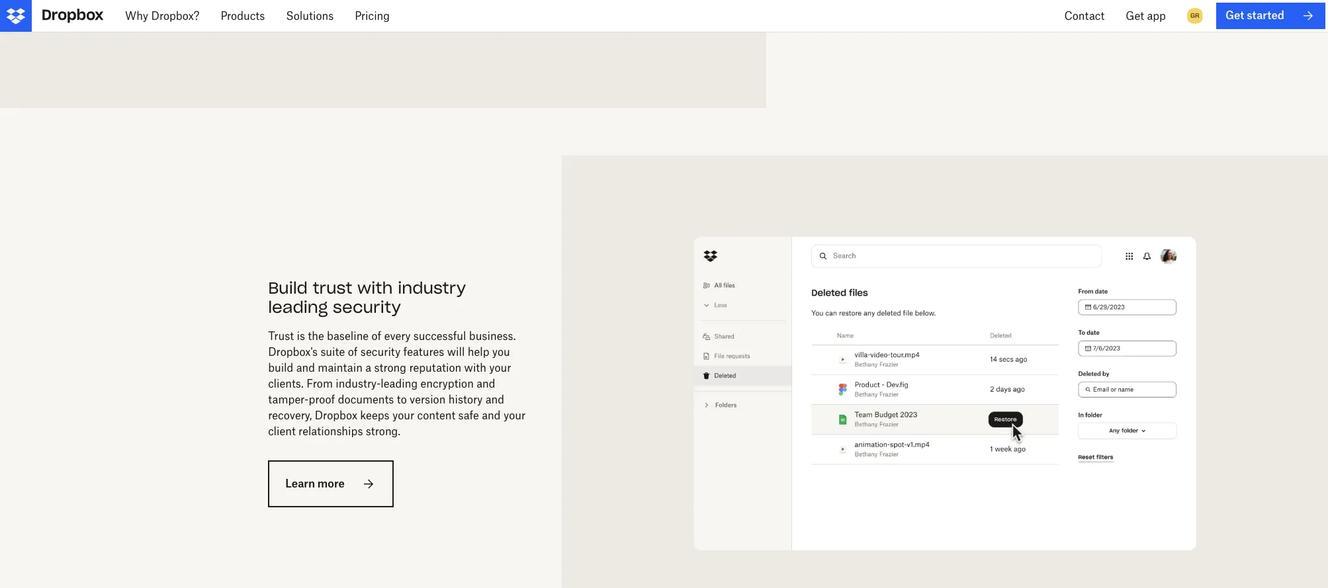 Task type: locate. For each thing, give the bounding box(es) containing it.
to
[[397, 393, 407, 407]]

products button
[[210, 0, 276, 32]]

leading
[[268, 297, 328, 318], [381, 377, 418, 391]]

security up strong on the bottom left of the page
[[361, 346, 401, 359]]

0 vertical spatial with
[[357, 278, 393, 299]]

get for get app
[[1126, 9, 1145, 23]]

0 vertical spatial leading
[[268, 297, 328, 318]]

gr
[[1191, 11, 1200, 20]]

1 vertical spatial leading
[[381, 377, 418, 391]]

strong
[[374, 362, 407, 375]]

0 horizontal spatial leading
[[268, 297, 328, 318]]

1 vertical spatial security
[[361, 346, 401, 359]]

leading inside build trust with industry leading security
[[268, 297, 328, 318]]

relationships
[[299, 425, 363, 438]]

client
[[268, 425, 296, 438]]

of down baseline on the bottom left of the page
[[348, 346, 358, 359]]

your
[[489, 362, 512, 375], [393, 409, 415, 422], [504, 409, 526, 422]]

build trust with industry leading security
[[268, 278, 466, 318]]

more
[[318, 477, 345, 491]]

0 horizontal spatial with
[[357, 278, 393, 299]]

leading inside 'trust is the baseline of every successful business. dropbox's suite of security features will help you build and maintain a strong reputation with your clients. from industry-leading encryption and tamper-proof documents to version history and recovery, dropbox keeps your content safe and your client relationships strong.'
[[381, 377, 418, 391]]

contact button
[[1054, 0, 1116, 32]]

0 vertical spatial security
[[333, 297, 401, 318]]

started
[[1248, 9, 1285, 22]]

build
[[268, 362, 294, 375]]

get inside "link"
[[1226, 9, 1245, 22]]

1 horizontal spatial with
[[465, 362, 487, 375]]

with right trust
[[357, 278, 393, 299]]

tamper-
[[268, 393, 309, 407]]

leading up to
[[381, 377, 418, 391]]

trust
[[313, 278, 352, 299]]

1 horizontal spatial of
[[372, 330, 382, 343]]

image of restoring deleted file in dropbox. image
[[594, 187, 1297, 589]]

and up history
[[477, 377, 496, 391]]

and
[[296, 362, 315, 375], [477, 377, 496, 391], [486, 393, 505, 407], [482, 409, 501, 422]]

clients.
[[268, 377, 304, 391]]

content
[[418, 409, 456, 422]]

with
[[357, 278, 393, 299], [465, 362, 487, 375]]

every
[[384, 330, 411, 343]]

1 vertical spatial with
[[465, 362, 487, 375]]

a
[[366, 362, 372, 375]]

1 horizontal spatial leading
[[381, 377, 418, 391]]

safe
[[459, 409, 479, 422]]

industry
[[398, 278, 466, 299]]

of
[[372, 330, 382, 343], [348, 346, 358, 359]]

contact
[[1065, 9, 1105, 23]]

keeps
[[360, 409, 390, 422]]

security inside build trust with industry leading security
[[333, 297, 401, 318]]

trust
[[268, 330, 294, 343]]

0 horizontal spatial get
[[1126, 9, 1145, 23]]

features
[[404, 346, 445, 359]]

maintain
[[318, 362, 363, 375]]

1 horizontal spatial get
[[1226, 9, 1245, 22]]

with down help
[[465, 362, 487, 375]]

dropbox's
[[268, 346, 318, 359]]

why dropbox?
[[125, 9, 200, 23]]

solutions button
[[276, 0, 344, 32]]

strong.
[[366, 425, 401, 438]]

successful
[[414, 330, 467, 343]]

why dropbox? button
[[115, 0, 210, 32]]

get inside get app dropdown button
[[1126, 9, 1145, 23]]

learn more link
[[268, 461, 394, 508]]

baseline
[[327, 330, 369, 343]]

dropbox?
[[151, 9, 200, 23]]

history
[[449, 393, 483, 407]]

0 horizontal spatial of
[[348, 346, 358, 359]]

get started
[[1226, 9, 1285, 22]]

solutions
[[286, 9, 334, 23]]

get left the app
[[1126, 9, 1145, 23]]

security up baseline on the bottom left of the page
[[333, 297, 401, 318]]

get started link
[[1217, 3, 1326, 29]]

get left started
[[1226, 9, 1245, 22]]

leading up is
[[268, 297, 328, 318]]

of left every
[[372, 330, 382, 343]]

you
[[492, 346, 510, 359]]

documents
[[338, 393, 394, 407]]

get
[[1226, 9, 1245, 22], [1126, 9, 1145, 23]]

help
[[468, 346, 490, 359]]

security
[[333, 297, 401, 318], [361, 346, 401, 359]]

and down dropbox's
[[296, 362, 315, 375]]



Task type: describe. For each thing, give the bounding box(es) containing it.
image of capture playback video. image
[[32, 0, 735, 76]]

with inside build trust with industry leading security
[[357, 278, 393, 299]]

1 vertical spatial of
[[348, 346, 358, 359]]

pricing link
[[344, 0, 401, 32]]

get for get started
[[1226, 9, 1245, 22]]

0 vertical spatial of
[[372, 330, 382, 343]]

get app button
[[1116, 0, 1177, 32]]

get app
[[1126, 9, 1167, 23]]

app
[[1148, 9, 1167, 23]]

products
[[221, 9, 265, 23]]

why
[[125, 9, 148, 23]]

and right safe
[[482, 409, 501, 422]]

security inside 'trust is the baseline of every successful business. dropbox's suite of security features will help you build and maintain a strong reputation with your clients. from industry-leading encryption and tamper-proof documents to version history and recovery, dropbox keeps your content safe and your client relationships strong.'
[[361, 346, 401, 359]]

your right safe
[[504, 409, 526, 422]]

gr button
[[1185, 5, 1206, 26]]

and right history
[[486, 393, 505, 407]]

the
[[308, 330, 324, 343]]

learn
[[285, 477, 315, 491]]

trust is the baseline of every successful business. dropbox's suite of security features will help you build and maintain a strong reputation with your clients. from industry-leading encryption and tamper-proof documents to version history and recovery, dropbox keeps your content safe and your client relationships strong.
[[268, 330, 526, 438]]

your down to
[[393, 409, 415, 422]]

suite
[[321, 346, 345, 359]]

will
[[447, 346, 465, 359]]

version
[[410, 393, 446, 407]]

with inside 'trust is the baseline of every successful business. dropbox's suite of security features will help you build and maintain a strong reputation with your clients. from industry-leading encryption and tamper-proof documents to version history and recovery, dropbox keeps your content safe and your client relationships strong.'
[[465, 362, 487, 375]]

build
[[268, 278, 308, 299]]

is
[[297, 330, 305, 343]]

recovery,
[[268, 409, 312, 422]]

learn more
[[285, 477, 345, 491]]

proof
[[309, 393, 335, 407]]

your down you
[[489, 362, 512, 375]]

from
[[307, 377, 333, 391]]

encryption
[[421, 377, 474, 391]]

dropbox
[[315, 409, 358, 422]]

industry-
[[336, 377, 381, 391]]

business.
[[469, 330, 516, 343]]

reputation
[[409, 362, 462, 375]]

pricing
[[355, 9, 390, 23]]



Task type: vqa. For each thing, say whether or not it's contained in the screenshot.
build on the left bottom of the page
yes



